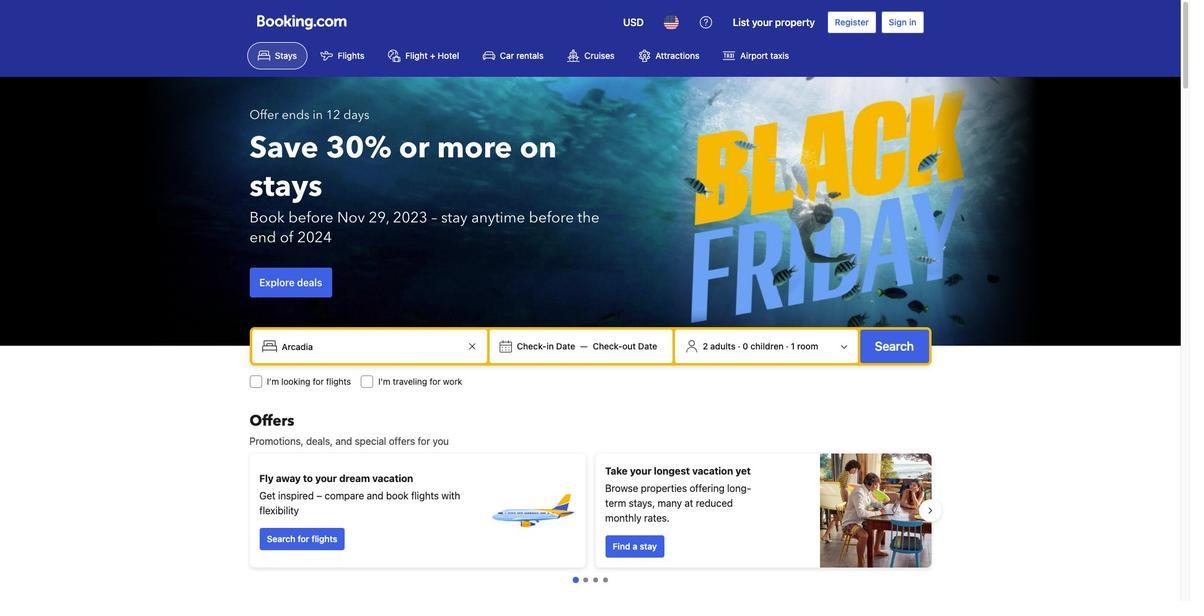 Task type: locate. For each thing, give the bounding box(es) containing it.
+
[[430, 50, 436, 61]]

2 before from the left
[[529, 208, 574, 228]]

1 horizontal spatial and
[[367, 491, 384, 502]]

region
[[240, 449, 942, 573]]

i'm traveling for work
[[378, 376, 463, 387]]

adults
[[711, 341, 736, 352]]

and right deals,
[[336, 436, 352, 447]]

1 horizontal spatial your
[[630, 466, 652, 477]]

0 vertical spatial stay
[[441, 208, 468, 228]]

vacation up "offering"
[[693, 466, 734, 477]]

sign in link
[[882, 11, 924, 33]]

12
[[326, 107, 341, 123]]

in for check-in date — check-out date
[[547, 341, 554, 352]]

for right 'looking'
[[313, 376, 324, 387]]

flights inside fly away to your dream vacation get inspired – compare and book flights with flexibility
[[411, 491, 439, 502]]

explore
[[260, 277, 295, 288]]

· left 0
[[738, 341, 741, 352]]

and left book
[[367, 491, 384, 502]]

in left —
[[547, 341, 554, 352]]

0
[[743, 341, 749, 352]]

– right inspired
[[317, 491, 322, 502]]

room
[[798, 341, 819, 352]]

take
[[606, 466, 628, 477]]

stay right a
[[640, 541, 657, 552]]

– inside offer ends in 12 days save 30% or more on stays book before nov 29, 2023 – stay anytime before the end of 2024
[[431, 208, 437, 228]]

booking.com image
[[257, 15, 346, 30]]

take your longest vacation yet image
[[820, 454, 932, 568]]

children
[[751, 341, 784, 352]]

flights left the with on the bottom left
[[411, 491, 439, 502]]

flights down compare
[[312, 534, 338, 545]]

for
[[313, 376, 324, 387], [430, 376, 441, 387], [418, 436, 430, 447], [298, 534, 309, 545]]

airport taxis
[[741, 50, 790, 61]]

your right take
[[630, 466, 652, 477]]

29,
[[369, 208, 390, 228]]

end
[[250, 228, 276, 248]]

0 vertical spatial –
[[431, 208, 437, 228]]

nov
[[337, 208, 365, 228]]

rentals
[[517, 50, 544, 61]]

0 horizontal spatial before
[[289, 208, 334, 228]]

offer ends in 12 days save 30% or more on stays book before nov 29, 2023 – stay anytime before the end of 2024
[[250, 107, 600, 248]]

2 horizontal spatial in
[[910, 17, 917, 27]]

search
[[875, 339, 914, 354], [267, 534, 296, 545]]

your for longest
[[630, 466, 652, 477]]

vacation
[[693, 466, 734, 477], [373, 473, 413, 484]]

offers
[[250, 411, 294, 432]]

search inside button
[[875, 339, 914, 354]]

your right the 'list' at the top of the page
[[753, 17, 773, 28]]

monthly
[[606, 513, 642, 524]]

days
[[344, 107, 370, 123]]

0 horizontal spatial and
[[336, 436, 352, 447]]

search for flights
[[267, 534, 338, 545]]

browse
[[606, 483, 639, 494]]

0 vertical spatial in
[[910, 17, 917, 27]]

· left 1
[[786, 341, 789, 352]]

2023
[[393, 208, 428, 228]]

many
[[658, 498, 682, 509]]

1 horizontal spatial search
[[875, 339, 914, 354]]

30%
[[326, 128, 392, 169]]

take your longest vacation yet browse properties offering long- term stays, many at reduced monthly rates.
[[606, 466, 752, 524]]

car rentals
[[500, 50, 544, 61]]

0 horizontal spatial vacation
[[373, 473, 413, 484]]

1 horizontal spatial in
[[547, 341, 554, 352]]

explore deals
[[260, 277, 322, 288]]

compare
[[325, 491, 364, 502]]

2 horizontal spatial your
[[753, 17, 773, 28]]

before down stays
[[289, 208, 334, 228]]

for down the flexibility
[[298, 534, 309, 545]]

your for property
[[753, 17, 773, 28]]

work
[[443, 376, 463, 387]]

find
[[613, 541, 631, 552]]

0 horizontal spatial date
[[556, 341, 576, 352]]

1 vertical spatial in
[[313, 107, 323, 123]]

1 horizontal spatial stay
[[640, 541, 657, 552]]

reduced
[[696, 498, 733, 509]]

in right sign
[[910, 17, 917, 27]]

search for search for flights
[[267, 534, 296, 545]]

and
[[336, 436, 352, 447], [367, 491, 384, 502]]

2 vertical spatial in
[[547, 341, 554, 352]]

ends
[[282, 107, 310, 123]]

1 vertical spatial stay
[[640, 541, 657, 552]]

to
[[303, 473, 313, 484]]

rates.
[[644, 513, 670, 524]]

1 horizontal spatial ·
[[786, 341, 789, 352]]

in for sign in
[[910, 17, 917, 27]]

·
[[738, 341, 741, 352], [786, 341, 789, 352]]

check- right —
[[593, 341, 623, 352]]

in inside offer ends in 12 days save 30% or more on stays book before nov 29, 2023 – stay anytime before the end of 2024
[[313, 107, 323, 123]]

your inside 'take your longest vacation yet browse properties offering long- term stays, many at reduced monthly rates.'
[[630, 466, 652, 477]]

2
[[703, 341, 708, 352]]

for left you
[[418, 436, 430, 447]]

date
[[556, 341, 576, 352], [638, 341, 658, 352]]

taxis
[[771, 50, 790, 61]]

usd button
[[616, 7, 651, 37]]

check- left —
[[517, 341, 547, 352]]

2 date from the left
[[638, 341, 658, 352]]

vacation up book
[[373, 473, 413, 484]]

1 date from the left
[[556, 341, 576, 352]]

date left —
[[556, 341, 576, 352]]

0 horizontal spatial in
[[313, 107, 323, 123]]

date right out
[[638, 341, 658, 352]]

deals,
[[306, 436, 333, 447]]

1
[[791, 341, 795, 352]]

your right to
[[315, 473, 337, 484]]

0 horizontal spatial your
[[315, 473, 337, 484]]

1 horizontal spatial before
[[529, 208, 574, 228]]

offers promotions, deals, and special offers for you
[[250, 411, 449, 447]]

1 vertical spatial and
[[367, 491, 384, 502]]

before
[[289, 208, 334, 228], [529, 208, 574, 228]]

longest
[[654, 466, 690, 477]]

your inside fly away to your dream vacation get inspired – compare and book flights with flexibility
[[315, 473, 337, 484]]

explore deals link
[[250, 268, 332, 298]]

0 horizontal spatial ·
[[738, 341, 741, 352]]

flights right 'looking'
[[326, 376, 351, 387]]

–
[[431, 208, 437, 228], [317, 491, 322, 502]]

1 vertical spatial flights
[[411, 491, 439, 502]]

special
[[355, 436, 386, 447]]

stays link
[[247, 42, 308, 69]]

0 horizontal spatial stay
[[441, 208, 468, 228]]

1 horizontal spatial check-
[[593, 341, 623, 352]]

0 horizontal spatial –
[[317, 491, 322, 502]]

progress bar
[[573, 577, 608, 584]]

long-
[[728, 483, 752, 494]]

properties
[[641, 483, 687, 494]]

0 vertical spatial and
[[336, 436, 352, 447]]

on
[[520, 128, 557, 169]]

before left the
[[529, 208, 574, 228]]

0 vertical spatial search
[[875, 339, 914, 354]]

1 horizontal spatial vacation
[[693, 466, 734, 477]]

i'm
[[267, 376, 279, 387]]

list your property
[[733, 17, 815, 28]]

– right 2023
[[431, 208, 437, 228]]

1 horizontal spatial date
[[638, 341, 658, 352]]

flight
[[406, 50, 428, 61]]

in left '12' at the left top of page
[[313, 107, 323, 123]]

flights
[[338, 50, 365, 61]]

2 adults · 0 children · 1 room
[[703, 341, 819, 352]]

stay right 2023
[[441, 208, 468, 228]]

flights
[[326, 376, 351, 387], [411, 491, 439, 502], [312, 534, 338, 545]]

0 vertical spatial flights
[[326, 376, 351, 387]]

your inside the list your property link
[[753, 17, 773, 28]]

– inside fly away to your dream vacation get inspired – compare and book flights with flexibility
[[317, 491, 322, 502]]

and inside fly away to your dream vacation get inspired – compare and book flights with flexibility
[[367, 491, 384, 502]]

—
[[581, 341, 588, 352]]

0 horizontal spatial search
[[267, 534, 296, 545]]

stay inside find a stay link
[[640, 541, 657, 552]]

1 vertical spatial search
[[267, 534, 296, 545]]

in
[[910, 17, 917, 27], [313, 107, 323, 123], [547, 341, 554, 352]]

check-
[[517, 341, 547, 352], [593, 341, 623, 352]]

0 horizontal spatial check-
[[517, 341, 547, 352]]

stays
[[275, 50, 297, 61]]

1 vertical spatial –
[[317, 491, 322, 502]]

you
[[433, 436, 449, 447]]

1 horizontal spatial –
[[431, 208, 437, 228]]



Task type: vqa. For each thing, say whether or not it's contained in the screenshot.
'term'
yes



Task type: describe. For each thing, give the bounding box(es) containing it.
i'm
[[378, 376, 391, 387]]

stay inside offer ends in 12 days save 30% or more on stays book before nov 29, 2023 – stay anytime before the end of 2024
[[441, 208, 468, 228]]

2 · from the left
[[786, 341, 789, 352]]

dream
[[339, 473, 370, 484]]

2 adults · 0 children · 1 room button
[[680, 335, 853, 358]]

flexibility
[[260, 505, 299, 517]]

search for search
[[875, 339, 914, 354]]

usd
[[623, 17, 644, 28]]

list your property link
[[726, 7, 823, 37]]

check-in date button
[[512, 336, 581, 358]]

attractions link
[[628, 42, 710, 69]]

term
[[606, 498, 627, 509]]

find a stay
[[613, 541, 657, 552]]

deals
[[297, 277, 322, 288]]

offer
[[250, 107, 279, 123]]

car
[[500, 50, 514, 61]]

1 before from the left
[[289, 208, 334, 228]]

anytime
[[471, 208, 525, 228]]

flights link
[[310, 42, 375, 69]]

airport taxis link
[[713, 42, 800, 69]]

hotel
[[438, 50, 459, 61]]

for left work
[[430, 376, 441, 387]]

fly away to your dream vacation get inspired – compare and book flights with flexibility
[[260, 473, 461, 517]]

find a stay link
[[606, 536, 665, 558]]

attractions
[[656, 50, 700, 61]]

for inside offers promotions, deals, and special offers for you
[[418, 436, 430, 447]]

2 vertical spatial flights
[[312, 534, 338, 545]]

property
[[776, 17, 815, 28]]

vacation inside 'take your longest vacation yet browse properties offering long- term stays, many at reduced monthly rates.'
[[693, 466, 734, 477]]

flight + hotel
[[406, 50, 459, 61]]

book
[[250, 208, 285, 228]]

of
[[280, 228, 294, 248]]

promotions,
[[250, 436, 304, 447]]

out
[[623, 341, 636, 352]]

1 check- from the left
[[517, 341, 547, 352]]

sign in
[[889, 17, 917, 27]]

the
[[578, 208, 600, 228]]

for inside search for flights link
[[298, 534, 309, 545]]

and inside offers promotions, deals, and special offers for you
[[336, 436, 352, 447]]

check-out date button
[[588, 336, 663, 358]]

book
[[386, 491, 409, 502]]

get
[[260, 491, 276, 502]]

flight + hotel link
[[378, 42, 470, 69]]

search button
[[861, 330, 929, 363]]

or
[[399, 128, 430, 169]]

2024
[[298, 228, 332, 248]]

i'm looking for flights
[[267, 376, 351, 387]]

search for flights link
[[260, 528, 345, 551]]

region containing take your longest vacation yet
[[240, 449, 942, 573]]

check-in date — check-out date
[[517, 341, 658, 352]]

yet
[[736, 466, 751, 477]]

sign
[[889, 17, 907, 27]]

Where are you going? field
[[277, 336, 465, 358]]

offering
[[690, 483, 725, 494]]

vacation inside fly away to your dream vacation get inspired – compare and book flights with flexibility
[[373, 473, 413, 484]]

list
[[733, 17, 750, 28]]

fly away to your dream vacation image
[[489, 468, 576, 554]]

1 · from the left
[[738, 341, 741, 352]]

save
[[250, 128, 319, 169]]

cruises link
[[557, 42, 625, 69]]

at
[[685, 498, 694, 509]]

more
[[437, 128, 513, 169]]

register link
[[828, 11, 877, 33]]

2 check- from the left
[[593, 341, 623, 352]]

fly
[[260, 473, 274, 484]]

offers
[[389, 436, 415, 447]]

away
[[276, 473, 301, 484]]

stays
[[250, 166, 323, 207]]

inspired
[[278, 491, 314, 502]]

a
[[633, 541, 638, 552]]

traveling
[[393, 376, 427, 387]]

car rentals link
[[472, 42, 554, 69]]

cruises
[[585, 50, 615, 61]]

stays,
[[629, 498, 655, 509]]



